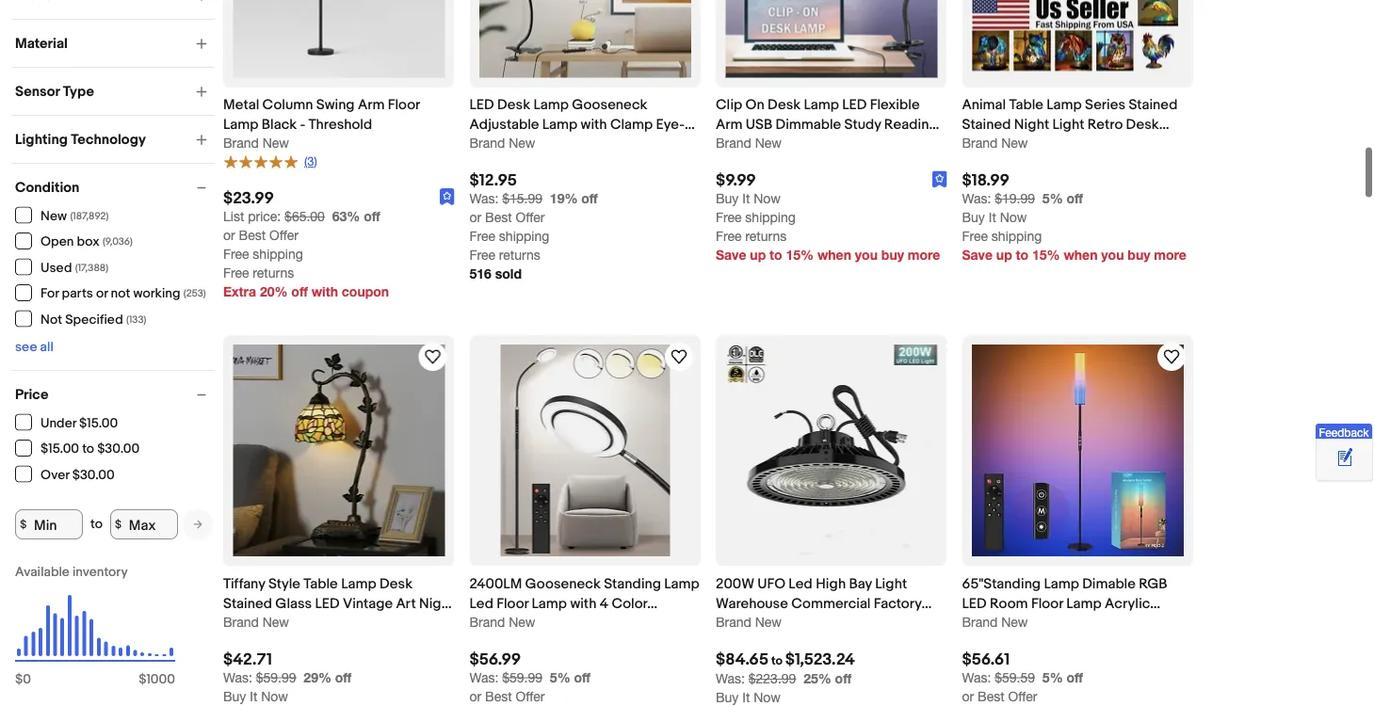 Task type: vqa. For each thing, say whether or not it's contained in the screenshot.
bottom Watchlist
no



Task type: locate. For each thing, give the bounding box(es) containing it.
brand new down usb
[[716, 134, 782, 150]]

$59.99 left 29%
[[256, 669, 296, 685]]

1 horizontal spatial returns
[[499, 246, 541, 262]]

light up the $42.71
[[223, 614, 255, 631]]

lumen
[[1085, 614, 1128, 631]]

1 vertical spatial style
[[1016, 614, 1048, 631]]

or down $56.99
[[470, 688, 482, 704]]

0 horizontal spatial $59.99
[[256, 669, 296, 685]]

floor up 1500
[[1032, 594, 1064, 611]]

was: inside '$18.99 was: $19.99 5% off buy it now free shipping save up to 15% when you buy more'
[[963, 190, 992, 205]]

off inside '$56.99 was: $59.99 5% off or best offer'
[[574, 669, 591, 685]]

light left retro
[[1053, 115, 1085, 132]]

arm right swing
[[358, 95, 385, 112]]

floor inside metal column swing arm floor lamp black - threshold brand new
[[388, 95, 420, 112]]

2 horizontal spatial floor
[[1032, 594, 1064, 611]]

1 horizontal spatial when
[[1064, 246, 1098, 262]]

0 vertical spatial gooseneck
[[572, 95, 648, 112]]

2 15% from the left
[[1033, 246, 1061, 262]]

sensor type
[[15, 82, 94, 99]]

not
[[111, 285, 130, 301]]

was: inside $56.61 was: $59.59 5% off or best offer
[[963, 669, 992, 685]]

$59.99 inside $42.71 was: $59.99 29% off buy it now
[[256, 669, 296, 685]]

0 horizontal spatial reading
[[516, 135, 570, 152]]

save down $18.99
[[963, 246, 993, 262]]

color
[[612, 594, 648, 611]]

brand up '(3)' link
[[223, 134, 259, 150]]

buy inside buy it now free shipping free returns save up to 15% when you buy more
[[882, 246, 905, 262]]

light inside led desk lamp gooseneck adjustable lamp with clamp eye- caring reading desk light
[[609, 135, 641, 152]]

None text field
[[470, 190, 543, 205], [223, 208, 325, 223], [223, 669, 296, 685], [470, 669, 543, 685], [963, 669, 1036, 685], [470, 190, 543, 205], [223, 208, 325, 223], [223, 669, 296, 685], [470, 669, 543, 685], [963, 669, 1036, 685]]

brand down the warehouse at the right bottom of page
[[716, 613, 752, 629]]

0 horizontal spatial table
[[304, 575, 338, 592]]

was: down temperature
[[470, 669, 499, 685]]

style inside tiffany style table lamp desk stained glass led vintage art night light decor
[[268, 575, 301, 592]]

brand new down adjustable
[[470, 134, 536, 150]]

0 horizontal spatial you
[[856, 246, 878, 262]]

1 you from the left
[[856, 246, 878, 262]]

best inside $56.61 was: $59.59 5% off or best offer
[[978, 688, 1005, 704]]

$59.99 for $42.71
[[256, 669, 296, 685]]

off right "63%"
[[364, 208, 380, 223]]

buy down the $42.71
[[223, 688, 246, 704]]

2 vertical spatial table
[[304, 575, 338, 592]]

0 horizontal spatial up
[[750, 246, 766, 262]]

1 $59.99 from the left
[[256, 669, 296, 685]]

with
[[581, 115, 607, 132], [312, 283, 338, 299], [570, 594, 597, 611]]

1 vertical spatial table
[[716, 135, 751, 152]]

up down $19.99
[[997, 246, 1013, 262]]

1 15% from the left
[[786, 246, 814, 262]]

offer inside $56.61 was: $59.59 5% off or best offer
[[1009, 688, 1038, 704]]

2 more from the left
[[1155, 246, 1187, 262]]

1 horizontal spatial led
[[789, 575, 813, 592]]

save
[[716, 246, 747, 262], [963, 246, 993, 262]]

buy
[[882, 246, 905, 262], [1128, 246, 1151, 262]]

0 horizontal spatial style
[[268, 575, 301, 592]]

floor up temperature
[[497, 594, 529, 611]]

night down usb
[[754, 135, 789, 152]]

light down dimmable
[[792, 135, 824, 152]]

off inside $42.71 was: $59.99 29% off buy it now
[[335, 669, 352, 685]]

watch 65"standing lamp dimable rgb led room floor lamp acrylic modern style 1500 lumen image
[[1161, 345, 1184, 367]]

brand new up $18.99
[[963, 134, 1029, 150]]

0 vertical spatial with
[[581, 115, 607, 132]]

or inside $56.61 was: $59.59 5% off or best offer
[[963, 688, 975, 704]]

metal column swing arm floor lamp black - threshold heading
[[223, 95, 420, 132]]

off inside '$18.99 was: $19.99 5% off buy it now free shipping save up to 15% when you buy more'
[[1067, 190, 1084, 205]]

led down 2400lm
[[470, 594, 494, 611]]

for parts or not working (253)
[[41, 285, 206, 301]]

table inside animal table lamp series stained stained night light retro desk lamps gift
[[1010, 95, 1044, 112]]

1 save from the left
[[716, 246, 747, 262]]

0 horizontal spatial 15%
[[786, 246, 814, 262]]

or inside list price: $65.00 63% off or best offer free shipping free returns extra 20% off with coupon
[[223, 226, 235, 242]]

$84.65 to $1,523.24 was: $223.99 25% off buy it now
[[716, 649, 856, 705]]

1 horizontal spatial stained
[[963, 115, 1012, 132]]

$59.99 inside '$56.99 was: $59.99 5% off or best offer'
[[503, 669, 543, 685]]

1 vertical spatial led
[[470, 594, 494, 611]]

save down $9.99
[[716, 246, 747, 262]]

2 when from the left
[[1064, 246, 1098, 262]]

2 you from the left
[[1102, 246, 1125, 262]]

516
[[470, 265, 492, 281]]

was: left $19.99
[[963, 190, 992, 205]]

offer inside '$12.95 was: $15.99 19% off or best offer free shipping free returns 516 sold'
[[516, 209, 545, 224]]

0 vertical spatial led
[[789, 575, 813, 592]]

desk up art
[[380, 575, 413, 592]]

when inside buy it now free shipping free returns save up to 15% when you buy more
[[818, 246, 852, 262]]

25%
[[804, 671, 832, 686]]

stained for $18.99
[[963, 115, 1012, 132]]

new for $9.99
[[756, 134, 782, 150]]

animal table lamp series stained stained night light retro desk lamps gift heading
[[963, 95, 1178, 152]]

led inside led desk lamp gooseneck adjustable lamp with clamp eye- caring reading desk light
[[470, 95, 494, 112]]

sensor type button
[[15, 82, 215, 99]]

tiffany style table lamp desk stained glass led vintage art night light decor image
[[233, 344, 445, 556]]

off right 25%
[[835, 671, 852, 686]]

factory
[[874, 594, 922, 611]]

metal
[[223, 95, 259, 112]]

new for $18.99
[[1002, 134, 1029, 150]]

new down adjustable
[[509, 134, 536, 150]]

night right art
[[419, 594, 454, 611]]

under $15.00
[[41, 415, 118, 431]]

$15.00 up over $30.00 link
[[41, 441, 79, 457]]

tiffany
[[223, 575, 265, 592]]

shipping down $19.99
[[992, 228, 1043, 243]]

2 horizontal spatial returns
[[746, 228, 787, 243]]

best inside '$56.99 was: $59.99 5% off or best offer'
[[485, 688, 512, 704]]

was: for $18.99
[[963, 190, 992, 205]]

off right $19.99
[[1067, 190, 1084, 205]]

shipping inside '$18.99 was: $19.99 5% off buy it now free shipping save up to 15% when you buy more'
[[992, 228, 1043, 243]]

style inside 65"standing lamp dimable rgb led room floor lamp acrylic modern style 1500 lumen
[[1016, 614, 1048, 631]]

save inside buy it now free shipping free returns save up to 15% when you buy more
[[716, 246, 747, 262]]

1 vertical spatial reading
[[516, 135, 570, 152]]

brand new for $84.65
[[716, 613, 782, 629]]

now down the $42.71
[[261, 688, 288, 704]]

2 horizontal spatial stained
[[1129, 95, 1178, 112]]

best for $56.99
[[485, 688, 512, 704]]

$84.65
[[716, 649, 769, 669]]

2 vertical spatial with
[[570, 594, 597, 611]]

1 vertical spatial stained
[[963, 115, 1012, 132]]

1 horizontal spatial 15%
[[1033, 246, 1061, 262]]

5% inside '$56.99 was: $59.99 5% off or best offer'
[[550, 669, 571, 685]]

returns inside list price: $65.00 63% off or best offer free shipping free returns extra 20% off with coupon
[[253, 264, 294, 280]]

$19.99
[[995, 190, 1036, 205]]

clip on desk lamp led flexible arm usb dimmable study reading table night light image
[[726, 0, 938, 77]]

was: inside $84.65 to $1,523.24 was: $223.99 25% off buy it now
[[716, 671, 745, 686]]

19%
[[550, 190, 578, 205]]

was: left $59.59
[[963, 669, 992, 685]]

1 horizontal spatial more
[[1155, 246, 1187, 262]]

1 horizontal spatial $59.99
[[503, 669, 543, 685]]

feedback
[[1320, 426, 1370, 439]]

high
[[816, 575, 846, 592]]

buy inside '$18.99 was: $19.99 5% off buy it now free shipping save up to 15% when you buy more'
[[1128, 246, 1151, 262]]

$15.00 inside 'under $15.00' link
[[79, 415, 118, 431]]

lamp inside metal column swing arm floor lamp black - threshold brand new
[[223, 115, 259, 132]]

with left clamp
[[581, 115, 607, 132]]

best inside list price: $65.00 63% off or best offer free shipping free returns extra 20% off with coupon
[[239, 226, 266, 242]]

1 vertical spatial $30.00
[[72, 466, 115, 482]]

off right 19%
[[582, 190, 598, 205]]

floor
[[388, 95, 420, 112], [497, 594, 529, 611], [1032, 594, 1064, 611]]

0 horizontal spatial stained
[[223, 594, 272, 611]]

offer inside '$56.99 was: $59.99 5% off or best offer'
[[516, 688, 545, 704]]

used (17,388)
[[41, 259, 108, 275]]

gooseneck up &
[[525, 575, 601, 592]]

brand new for $56.61
[[963, 613, 1029, 629]]

brand for $12.95
[[470, 134, 505, 150]]

off for $56.61
[[1067, 669, 1084, 685]]

arm
[[358, 95, 385, 112], [716, 115, 743, 132]]

or for $56.61
[[963, 688, 975, 704]]

buy down clip
[[716, 190, 739, 205]]

shipping inside '$12.95 was: $15.99 19% off or best offer free shipping free returns 516 sold'
[[499, 228, 550, 243]]

now inside $84.65 to $1,523.24 was: $223.99 25% off buy it now
[[754, 689, 781, 705]]

now down usb
[[754, 190, 781, 205]]

stained inside tiffany style table lamp desk stained glass led vintage art night light decor
[[223, 594, 272, 611]]

shipping down $9.99
[[746, 209, 796, 224]]

0 horizontal spatial save
[[716, 246, 747, 262]]

2 vertical spatial night
[[419, 594, 454, 611]]

best down "$15.99"
[[485, 209, 512, 224]]

1 horizontal spatial arm
[[716, 115, 743, 132]]

new down room
[[1002, 613, 1029, 629]]

lamps
[[963, 135, 1005, 152]]

offer down $59.59
[[1009, 688, 1038, 704]]

new down usb
[[756, 134, 782, 150]]

$30.00 down $15.00 to $30.00
[[72, 466, 115, 482]]

0
[[23, 671, 31, 687]]

or down $12.95 at the left
[[470, 209, 482, 224]]

with left 4
[[570, 594, 597, 611]]

1 vertical spatial night
[[754, 135, 789, 152]]

$30.00
[[97, 441, 140, 457], [72, 466, 115, 482]]

with inside 2400lm gooseneck standing lamp led floor lamp with 4 color temperature & remote
[[570, 594, 597, 611]]

1 horizontal spatial buy
[[1128, 246, 1151, 262]]

gooseneck up clamp
[[572, 95, 648, 112]]

1 vertical spatial arm
[[716, 115, 743, 132]]

to inside buy it now free shipping free returns save up to 15% when you buy more
[[770, 246, 783, 262]]

or for $12.95
[[470, 209, 482, 224]]

led desk lamp gooseneck adjustable lamp with clamp eye- caring reading desk light link
[[470, 94, 701, 152]]

threshold
[[309, 115, 372, 132]]

sold
[[495, 265, 522, 281]]

0 vertical spatial returns
[[746, 228, 787, 243]]

0 horizontal spatial returns
[[253, 264, 294, 280]]

new down black
[[263, 134, 289, 150]]

1 horizontal spatial floor
[[497, 594, 529, 611]]

style up glass
[[268, 575, 301, 592]]

off inside '$12.95 was: $15.99 19% off or best offer free shipping free returns 516 sold'
[[582, 190, 598, 205]]

1 horizontal spatial table
[[716, 135, 751, 152]]

$59.99 for $56.99
[[503, 669, 543, 685]]

price button
[[15, 385, 215, 402]]

0 vertical spatial $15.00
[[79, 415, 118, 431]]

buy down $18.99
[[963, 209, 986, 224]]

gooseneck inside led desk lamp gooseneck adjustable lamp with clamp eye- caring reading desk light
[[572, 95, 648, 112]]

inventory
[[73, 564, 128, 580]]

off for $42.71
[[335, 669, 352, 685]]

1 horizontal spatial reading
[[885, 115, 938, 132]]

led right "ufo"
[[789, 575, 813, 592]]

2 vertical spatial returns
[[253, 264, 294, 280]]

5% for $56.99
[[550, 669, 571, 685]]

brand new for $42.71
[[223, 613, 289, 629]]

arm down clip
[[716, 115, 743, 132]]

brand down room
[[963, 613, 998, 629]]

brand for $84.65
[[716, 613, 752, 629]]

clip on desk lamp led flexible arm usb dimmable study reading table night light
[[716, 95, 938, 152]]

1 when from the left
[[818, 246, 852, 262]]

was: right 1000
[[223, 669, 252, 685]]

off for $18.99
[[1067, 190, 1084, 205]]

1 vertical spatial $15.00
[[41, 441, 79, 457]]

animal table lamp series stained stained night light retro desk lamps gift image
[[972, 0, 1184, 77]]

Maximum Value in $ text field
[[110, 509, 178, 539]]

new down the warehouse at the right bottom of page
[[756, 613, 782, 629]]

led inside 2400lm gooseneck standing lamp led floor lamp with 4 color temperature & remote
[[470, 594, 494, 611]]

best down $59.59
[[978, 688, 1005, 704]]

led inside clip on desk lamp led flexible arm usb dimmable study reading table night light
[[843, 95, 867, 112]]

glass
[[275, 594, 312, 611]]

$30.00 down the "under $15.00"
[[97, 441, 140, 457]]

1 up from the left
[[750, 246, 766, 262]]

new
[[263, 134, 289, 150], [509, 134, 536, 150], [756, 134, 782, 150], [1002, 134, 1029, 150], [41, 207, 67, 223], [263, 613, 289, 629], [509, 613, 536, 629], [756, 613, 782, 629], [1002, 613, 1029, 629]]

or for list
[[223, 226, 235, 242]]

returns inside '$12.95 was: $15.99 19% off or best offer free shipping free returns 516 sold'
[[499, 246, 541, 262]]

0 vertical spatial table
[[1010, 95, 1044, 112]]

desk right on
[[768, 95, 801, 112]]

1 horizontal spatial night
[[754, 135, 789, 152]]

dimable
[[1083, 575, 1136, 592]]

or inside '$12.95 was: $15.99 19% off or best offer free shipping free returns 516 sold'
[[470, 209, 482, 224]]

2 horizontal spatial night
[[1015, 115, 1050, 132]]

65"standing lamp dimable rgb led room floor lamp acrylic modern style 1500 lumen image
[[972, 344, 1184, 556]]

1 horizontal spatial save
[[963, 246, 993, 262]]

table
[[1010, 95, 1044, 112], [716, 135, 751, 152], [304, 575, 338, 592]]

5% for $56.61
[[1043, 669, 1064, 685]]

15%
[[786, 246, 814, 262], [1033, 246, 1061, 262]]

1 horizontal spatial style
[[1016, 614, 1048, 631]]

5% right $59.59
[[1043, 669, 1064, 685]]

returns up 20%
[[253, 264, 294, 280]]

best for list
[[239, 226, 266, 242]]

table up gift
[[1010, 95, 1044, 112]]

led
[[789, 575, 813, 592], [470, 594, 494, 611]]

brand down 2400lm
[[470, 613, 505, 629]]

specified
[[65, 311, 123, 327]]

available inventory
[[15, 564, 128, 580]]

brand new down 2400lm
[[470, 613, 536, 629]]

offer down price:
[[270, 226, 299, 242]]

or down list at the top of page
[[223, 226, 235, 242]]

$15.00 up $15.00 to $30.00
[[79, 415, 118, 431]]

up inside '$18.99 was: $19.99 5% off buy it now free shipping save up to 15% when you buy more'
[[997, 246, 1013, 262]]

light down clamp
[[609, 135, 641, 152]]

stained
[[1129, 95, 1178, 112], [963, 115, 1012, 132], [223, 594, 272, 611]]

0 vertical spatial style
[[268, 575, 301, 592]]

2 up from the left
[[997, 246, 1013, 262]]

series
[[1086, 95, 1126, 112]]

$15.00 inside $15.00 to $30.00 link
[[41, 441, 79, 457]]

1 more from the left
[[908, 246, 941, 262]]

None text field
[[963, 190, 1036, 205], [716, 671, 797, 686], [963, 190, 1036, 205], [716, 671, 797, 686]]

0 vertical spatial arm
[[358, 95, 385, 112]]

best down price:
[[239, 226, 266, 242]]

tiffany style table lamp desk stained glass led vintage art night light decor heading
[[223, 575, 454, 631]]

led inside 200w ufo led high bay light warehouse commercial factory industry light fxture
[[789, 575, 813, 592]]

new for $56.99
[[509, 613, 536, 629]]

returns for $12.95
[[499, 246, 541, 262]]

returns up 'sold'
[[499, 246, 541, 262]]

free inside '$18.99 was: $19.99 5% off buy it now free shipping save up to 15% when you buy more'
[[963, 228, 989, 243]]

2 $59.99 from the left
[[503, 669, 543, 685]]

1 horizontal spatial up
[[997, 246, 1013, 262]]

or
[[470, 209, 482, 224], [223, 226, 235, 242], [96, 285, 108, 301], [470, 688, 482, 704], [963, 688, 975, 704]]

shipping for list
[[253, 245, 303, 261]]

light up factory
[[876, 575, 908, 592]]

ufo
[[758, 575, 786, 592]]

best down $56.99
[[485, 688, 512, 704]]

reading for $12.95
[[516, 135, 570, 152]]

was: left "$15.99"
[[470, 190, 499, 205]]

light
[[1053, 115, 1085, 132], [609, 135, 641, 152], [792, 135, 824, 152], [876, 575, 908, 592], [223, 614, 255, 631], [772, 614, 804, 631]]

reading inside clip on desk lamp led flexible arm usb dimmable study reading table night light
[[885, 115, 938, 132]]

0 horizontal spatial when
[[818, 246, 852, 262]]

2400lm gooseneck standing lamp led floor lamp with 4 color temperature & remote heading
[[470, 575, 700, 631]]

see all
[[15, 338, 54, 354]]

0 horizontal spatial arm
[[358, 95, 385, 112]]

brand new for $56.99
[[470, 613, 536, 629]]

night
[[1015, 115, 1050, 132], [754, 135, 789, 152], [419, 594, 454, 611]]

0 horizontal spatial night
[[419, 594, 454, 611]]

brand down adjustable
[[470, 134, 505, 150]]

2 horizontal spatial table
[[1010, 95, 1044, 112]]

graph of available inventory between $0 and $1000+ image
[[15, 564, 175, 696]]

0 horizontal spatial led
[[470, 594, 494, 611]]

0 horizontal spatial floor
[[388, 95, 420, 112]]

it down $223.99
[[743, 689, 750, 705]]

led up study
[[843, 95, 867, 112]]

best inside '$12.95 was: $15.99 19% off or best offer free shipping free returns 516 sold'
[[485, 209, 512, 224]]

lamp
[[534, 95, 569, 112], [804, 95, 840, 112], [1047, 95, 1082, 112], [223, 115, 259, 132], [543, 115, 578, 132], [341, 575, 377, 592], [665, 575, 700, 592], [1045, 575, 1080, 592], [532, 594, 567, 611], [1067, 594, 1102, 611]]

brand down usb
[[716, 134, 752, 150]]

shipping up 20%
[[253, 245, 303, 261]]

$59.99 down temperature
[[503, 669, 543, 685]]

with left coupon at the top left
[[312, 283, 338, 299]]

material
[[15, 34, 68, 51]]

condition button
[[15, 178, 215, 195]]

0 vertical spatial reading
[[885, 115, 938, 132]]

you
[[856, 246, 878, 262], [1102, 246, 1125, 262]]

flexible
[[870, 95, 920, 112]]

2 vertical spatial stained
[[223, 594, 272, 611]]

1 horizontal spatial you
[[1102, 246, 1125, 262]]

$ 0
[[15, 671, 31, 687]]

buy down $84.65
[[716, 689, 739, 705]]

off down remote
[[574, 669, 591, 685]]

brand new for $12.95
[[470, 134, 536, 150]]

stained down tiffany
[[223, 594, 272, 611]]

led right glass
[[315, 594, 340, 611]]

used
[[41, 259, 72, 275]]

brand new down room
[[963, 613, 1029, 629]]

now down $19.99
[[1000, 209, 1028, 224]]

brand new for $18.99
[[963, 134, 1029, 150]]

65"standing lamp dimable rgb led room floor lamp acrylic modern style 1500 lumen heading
[[963, 575, 1168, 631]]

style down room
[[1016, 614, 1048, 631]]

offer for $12.95
[[516, 209, 545, 224]]

gooseneck
[[572, 95, 648, 112], [525, 575, 601, 592]]

29%
[[304, 669, 332, 685]]

brand new up the $42.71
[[223, 613, 289, 629]]

dimmable
[[776, 115, 842, 132]]

brand down 'animal'
[[963, 134, 998, 150]]

1 vertical spatial gooseneck
[[525, 575, 601, 592]]

now down $223.99
[[754, 689, 781, 705]]

shipping down "$15.99"
[[499, 228, 550, 243]]

was: for $56.61
[[963, 669, 992, 685]]

standing
[[604, 575, 662, 592]]

off inside $56.61 was: $59.59 5% off or best offer
[[1067, 669, 1084, 685]]

0 horizontal spatial more
[[908, 246, 941, 262]]

was: inside $42.71 was: $59.99 29% off buy it now
[[223, 669, 252, 685]]

it down $19.99
[[989, 209, 997, 224]]

it down the $42.71
[[250, 688, 258, 704]]

1 vertical spatial returns
[[499, 246, 541, 262]]

2 save from the left
[[963, 246, 993, 262]]

free
[[716, 209, 742, 224], [470, 228, 496, 243], [716, 228, 742, 243], [963, 228, 989, 243], [223, 245, 249, 261], [470, 246, 496, 262], [223, 264, 249, 280]]

was: inside '$56.99 was: $59.99 5% off or best offer'
[[470, 669, 499, 685]]

led inside 65"standing lamp dimable rgb led room floor lamp acrylic modern style 1500 lumen
[[963, 594, 987, 611]]

0 vertical spatial stained
[[1129, 95, 1178, 112]]

1 vertical spatial with
[[312, 283, 338, 299]]

offer for $56.61
[[1009, 688, 1038, 704]]

65"standing lamp dimable rgb led room floor lamp acrylic modern style 1500 lumen link
[[963, 573, 1194, 631]]

led desk lamp gooseneck adjustable lamp with clamp eye-caring reading desk light image
[[479, 0, 691, 77]]

offer inside list price: $65.00 63% off or best offer free shipping free returns extra 20% off with coupon
[[270, 226, 299, 242]]

brand for $56.99
[[470, 613, 505, 629]]

offer down "$15.99"
[[516, 209, 545, 224]]

1 buy from the left
[[882, 246, 905, 262]]

0 vertical spatial night
[[1015, 115, 1050, 132]]

brand new down the warehouse at the right bottom of page
[[716, 613, 782, 629]]

&
[[555, 614, 565, 631]]

0 horizontal spatial buy
[[882, 246, 905, 262]]

reading inside led desk lamp gooseneck adjustable lamp with clamp eye- caring reading desk light
[[516, 135, 570, 152]]

new up $18.99
[[1002, 134, 1029, 150]]

5% inside $56.61 was: $59.59 5% off or best offer
[[1043, 669, 1064, 685]]

extra
[[223, 283, 256, 299]]

or inside '$56.99 was: $59.99 5% off or best offer'
[[470, 688, 482, 704]]

200w
[[716, 575, 755, 592]]

desk up 19%
[[573, 135, 606, 152]]

type
[[63, 82, 94, 99]]

brand for $18.99
[[963, 134, 998, 150]]

5% inside '$18.99 was: $19.99 5% off buy it now free shipping save up to 15% when you buy more'
[[1043, 190, 1064, 205]]

tiffany style table lamp desk stained glass led vintage art night light decor
[[223, 575, 454, 631]]

2 buy from the left
[[1128, 246, 1151, 262]]

returns down $9.99
[[746, 228, 787, 243]]

table up glass
[[304, 575, 338, 592]]

was: inside '$12.95 was: $15.99 19% off or best offer free shipping free returns 516 sold'
[[470, 190, 499, 205]]

reading down adjustable
[[516, 135, 570, 152]]



Task type: describe. For each thing, give the bounding box(es) containing it.
or for $56.99
[[470, 688, 482, 704]]

offer for $56.99
[[516, 688, 545, 704]]

clip on desk lamp led flexible arm usb dimmable study reading table night light heading
[[716, 95, 940, 152]]

(3) link
[[223, 152, 318, 169]]

new for $12.95
[[509, 134, 536, 150]]

$1,523.24
[[786, 649, 856, 669]]

200w ufo led high bay light warehouse commercial factory industry light fxture link
[[716, 573, 948, 631]]

watch 2400lm gooseneck standing lamp led floor lamp with 4 color temperature & remote image
[[668, 345, 691, 367]]

buy inside buy it now free shipping free returns save up to 15% when you buy more
[[716, 190, 739, 205]]

remote
[[568, 614, 619, 631]]

material button
[[15, 34, 215, 51]]

over $30.00 link
[[15, 465, 116, 482]]

new up open
[[41, 207, 67, 223]]

new for $42.71
[[263, 613, 289, 629]]

new (187,892)
[[41, 207, 109, 223]]

63%
[[332, 208, 360, 223]]

returns for list
[[253, 264, 294, 280]]

arm inside metal column swing arm floor lamp black - threshold brand new
[[358, 95, 385, 112]]

best for $56.61
[[978, 688, 1005, 704]]

on
[[746, 95, 765, 112]]

off for $56.99
[[574, 669, 591, 685]]

metal column swing arm floor lamp black - threshold brand new
[[223, 95, 420, 150]]

shipping inside buy it now free shipping free returns save up to 15% when you buy more
[[746, 209, 796, 224]]

list
[[223, 208, 244, 223]]

under $15.00 link
[[15, 413, 119, 431]]

shipping for $12.95
[[499, 228, 550, 243]]

brand for $42.71
[[223, 613, 259, 629]]

floor inside 65"standing lamp dimable rgb led room floor lamp acrylic modern style 1500 lumen
[[1032, 594, 1064, 611]]

$59.59
[[995, 669, 1036, 685]]

more inside buy it now free shipping free returns save up to 15% when you buy more
[[908, 246, 941, 262]]

table inside tiffany style table lamp desk stained glass led vintage art night light decor
[[304, 575, 338, 592]]

off for list
[[364, 208, 380, 223]]

condition
[[15, 178, 80, 195]]

light inside animal table lamp series stained stained night light retro desk lamps gift
[[1053, 115, 1085, 132]]

200w ufo led high bay light warehouse commercial factory industry light fxture image
[[726, 344, 938, 556]]

sensor
[[15, 82, 60, 99]]

fxture
[[807, 614, 847, 631]]

lighting
[[15, 130, 68, 147]]

clip
[[716, 95, 743, 112]]

lamp inside animal table lamp series stained stained night light retro desk lamps gift
[[1047, 95, 1082, 112]]

it inside buy it now free shipping free returns save up to 15% when you buy more
[[743, 190, 750, 205]]

200w ufo led high bay light warehouse commercial factory industry light fxture heading
[[716, 575, 932, 631]]

(17,388)
[[75, 261, 108, 273]]

bay
[[850, 575, 873, 592]]

now inside $42.71 was: $59.99 29% off buy it now
[[261, 688, 288, 704]]

night inside tiffany style table lamp desk stained glass led vintage art night light decor
[[419, 594, 454, 611]]

floor inside 2400lm gooseneck standing lamp led floor lamp with 4 color temperature & remote
[[497, 594, 529, 611]]

$9.99
[[716, 170, 756, 190]]

light left fxture
[[772, 614, 804, 631]]

coupon
[[342, 283, 389, 299]]

price
[[15, 385, 48, 402]]

study
[[845, 115, 882, 132]]

commercial
[[792, 594, 871, 611]]

swing
[[316, 95, 355, 112]]

led desk lamp gooseneck adjustable lamp with clamp eye- caring reading desk light
[[470, 95, 685, 152]]

gooseneck inside 2400lm gooseneck standing lamp led floor lamp with 4 color temperature & remote
[[525, 575, 601, 592]]

vintage
[[343, 594, 393, 611]]

over $30.00
[[41, 466, 115, 482]]

desk inside clip on desk lamp led flexible arm usb dimmable study reading table night light
[[768, 95, 801, 112]]

it inside '$18.99 was: $19.99 5% off buy it now free shipping save up to 15% when you buy more'
[[989, 209, 997, 224]]

buy inside $42.71 was: $59.99 29% off buy it now
[[223, 688, 246, 704]]

buy inside '$18.99 was: $19.99 5% off buy it now free shipping save up to 15% when you buy more'
[[963, 209, 986, 224]]

temperature
[[470, 614, 552, 631]]

buy it now free shipping free returns save up to 15% when you buy more
[[716, 190, 941, 262]]

clamp
[[611, 115, 653, 132]]

$15.00 to $30.00
[[41, 441, 140, 457]]

you inside buy it now free shipping free returns save up to 15% when you buy more
[[856, 246, 878, 262]]

20%
[[260, 283, 288, 299]]

led inside tiffany style table lamp desk stained glass led vintage art night light decor
[[315, 594, 340, 611]]

0 vertical spatial $30.00
[[97, 441, 140, 457]]

$42.71
[[223, 649, 272, 669]]

usb
[[746, 115, 773, 132]]

or left not
[[96, 285, 108, 301]]

desk up adjustable
[[498, 95, 531, 112]]

was: for $12.95
[[470, 190, 499, 205]]

off inside $84.65 to $1,523.24 was: $223.99 25% off buy it now
[[835, 671, 852, 686]]

watch tiffany style table lamp desk stained glass led vintage art night light decor image
[[422, 345, 444, 367]]

(3)
[[304, 153, 318, 168]]

column
[[263, 95, 313, 112]]

off for $12.95
[[582, 190, 598, 205]]

to inside $84.65 to $1,523.24 was: $223.99 25% off buy it now
[[772, 653, 783, 668]]

arm inside clip on desk lamp led flexible arm usb dimmable study reading table night light
[[716, 115, 743, 132]]

15% inside buy it now free shipping free returns save up to 15% when you buy more
[[786, 246, 814, 262]]

$12.95 was: $15.99 19% off or best offer free shipping free returns 516 sold
[[470, 170, 598, 281]]

brand new for $9.99
[[716, 134, 782, 150]]

off right 20%
[[292, 283, 308, 299]]

new for $84.65
[[756, 613, 782, 629]]

(253)
[[184, 287, 206, 299]]

metal column swing arm floor lamp black - threshold image
[[233, 0, 445, 77]]

2400lm
[[470, 575, 522, 592]]

with inside list price: $65.00 63% off or best offer free shipping free returns extra 20% off with coupon
[[312, 283, 338, 299]]

now inside '$18.99 was: $19.99 5% off buy it now free shipping save up to 15% when you buy more'
[[1000, 209, 1028, 224]]

night inside clip on desk lamp led flexible arm usb dimmable study reading table night light
[[754, 135, 789, 152]]

up inside buy it now free shipping free returns save up to 15% when you buy more
[[750, 246, 766, 262]]

you inside '$18.99 was: $19.99 5% off buy it now free shipping save up to 15% when you buy more'
[[1102, 246, 1125, 262]]

with inside led desk lamp gooseneck adjustable lamp with clamp eye- caring reading desk light
[[581, 115, 607, 132]]

buy inside $84.65 to $1,523.24 was: $223.99 25% off buy it now
[[716, 689, 739, 705]]

it inside $42.71 was: $59.99 29% off buy it now
[[250, 688, 258, 704]]

lamp inside clip on desk lamp led flexible arm usb dimmable study reading table night light
[[804, 95, 840, 112]]

$12.95
[[470, 170, 517, 190]]

working
[[133, 285, 180, 301]]

to inside '$18.99 was: $19.99 5% off buy it now free shipping save up to 15% when you buy more'
[[1016, 246, 1029, 262]]

it inside $84.65 to $1,523.24 was: $223.99 25% off buy it now
[[743, 689, 750, 705]]

animal
[[963, 95, 1007, 112]]

shipping for $18.99
[[992, 228, 1043, 243]]

metal column swing arm floor lamp black - threshold link
[[223, 94, 455, 134]]

2400lm gooseneck standing lamp led floor lamp with 4 color temperature & remote link
[[470, 573, 701, 631]]

light inside clip on desk lamp led flexible arm usb dimmable study reading table night light
[[792, 135, 824, 152]]

new inside metal column swing arm floor lamp black - threshold brand new
[[263, 134, 289, 150]]

desk inside animal table lamp series stained stained night light retro desk lamps gift
[[1127, 115, 1160, 132]]

desk inside tiffany style table lamp desk stained glass led vintage art night light decor
[[380, 575, 413, 592]]

save inside '$18.99 was: $19.99 5% off buy it now free shipping save up to 15% when you buy more'
[[963, 246, 993, 262]]

5% for $18.99
[[1043, 190, 1064, 205]]

brand for $56.61
[[963, 613, 998, 629]]

(133)
[[126, 313, 146, 325]]

was: for $56.99
[[470, 669, 499, 685]]

tiffany style table lamp desk stained glass led vintage art night light decor link
[[223, 573, 455, 631]]

list price: $65.00 63% off or best offer free shipping free returns extra 20% off with coupon
[[223, 208, 389, 299]]

returns inside buy it now free shipping free returns save up to 15% when you buy more
[[746, 228, 787, 243]]

best for $12.95
[[485, 209, 512, 224]]

$65.00
[[285, 208, 325, 223]]

over
[[41, 466, 69, 482]]

1500
[[1051, 614, 1082, 631]]

stained for $42.71
[[223, 594, 272, 611]]

(9,036)
[[103, 235, 133, 247]]

animal table lamp series stained stained night light retro desk lamps gift
[[963, 95, 1178, 152]]

open box (9,036)
[[41, 233, 133, 249]]

clip on desk lamp led flexible arm usb dimmable study reading table night light link
[[716, 94, 948, 152]]

night inside animal table lamp series stained stained night light retro desk lamps gift
[[1015, 115, 1050, 132]]

brand inside metal column swing arm floor lamp black - threshold brand new
[[223, 134, 259, 150]]

led desk lamp gooseneck adjustable lamp with clamp eye- caring reading desk light heading
[[470, 95, 695, 152]]

$ 1000
[[139, 671, 175, 687]]

$42.71 was: $59.99 29% off buy it now
[[223, 649, 352, 704]]

for
[[41, 285, 59, 301]]

more inside '$18.99 was: $19.99 5% off buy it now free shipping save up to 15% when you buy more'
[[1155, 246, 1187, 262]]

Minimum Value in $ text field
[[15, 509, 83, 539]]

now inside buy it now free shipping free returns save up to 15% when you buy more
[[754, 190, 781, 205]]

4
[[600, 594, 609, 611]]

brand for $9.99
[[716, 134, 752, 150]]

offer for list
[[270, 226, 299, 242]]

new for $56.61
[[1002, 613, 1029, 629]]

65"standing lamp dimable rgb led room floor lamp acrylic modern style 1500 lumen
[[963, 575, 1168, 631]]

when inside '$18.99 was: $19.99 5% off buy it now free shipping save up to 15% when you buy more'
[[1064, 246, 1098, 262]]

eye-
[[656, 115, 685, 132]]

15% inside '$18.99 was: $19.99 5% off buy it now free shipping save up to 15% when you buy more'
[[1033, 246, 1061, 262]]

gift
[[1008, 135, 1033, 152]]

acrylic
[[1105, 594, 1151, 611]]

lamp inside tiffany style table lamp desk stained glass led vintage art night light decor
[[341, 575, 377, 592]]

2400lm gooseneck standing lamp led floor lamp with 4 color temperature & remote image
[[501, 344, 670, 556]]

reading for $9.99
[[885, 115, 938, 132]]

light inside tiffany style table lamp desk stained glass led vintage art night light decor
[[223, 614, 255, 631]]

lighting technology
[[15, 130, 146, 147]]

room
[[990, 594, 1029, 611]]

open
[[41, 233, 74, 249]]

$23.99
[[223, 188, 274, 208]]

was: for $42.71
[[223, 669, 252, 685]]

$223.99
[[749, 671, 797, 686]]

table inside clip on desk lamp led flexible arm usb dimmable study reading table night light
[[716, 135, 751, 152]]

65"standing
[[963, 575, 1041, 592]]

art
[[396, 594, 416, 611]]

box
[[77, 233, 100, 249]]

rgb
[[1140, 575, 1168, 592]]

$18.99 was: $19.99 5% off buy it now free shipping save up to 15% when you buy more
[[963, 170, 1187, 262]]

$15.99
[[503, 190, 543, 205]]



